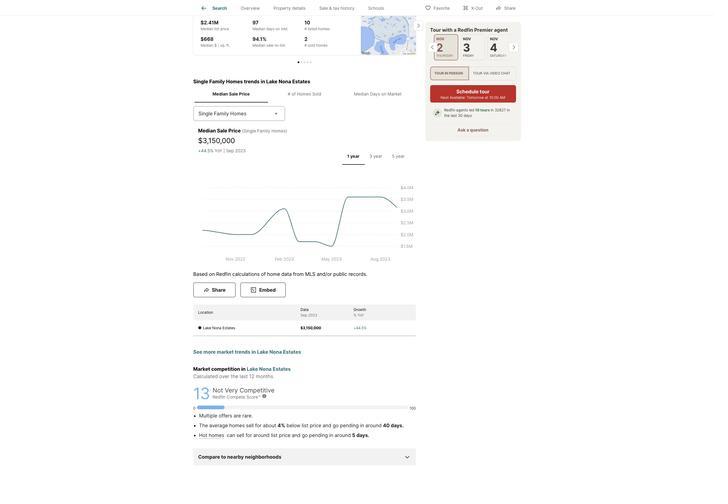 Task type: vqa. For each thing, say whether or not it's contained in the screenshot.


Task type: locate. For each thing, give the bounding box(es) containing it.
+44.5% down the % at the left of page
[[354, 326, 367, 331]]

nearby
[[227, 455, 244, 461]]

multiple
[[199, 413, 217, 419]]

1 horizontal spatial 10
[[475, 108, 480, 113]]

0 vertical spatial tab list
[[193, 0, 396, 16]]

a right ask
[[467, 127, 469, 133]]

nov down with
[[436, 37, 445, 41]]

of left sold
[[292, 91, 296, 97]]

year left 5 year
[[373, 154, 382, 159]]

1 horizontal spatial sale
[[229, 91, 238, 97]]

13
[[193, 385, 210, 404]]

sale inside tab
[[319, 6, 328, 11]]

homes up median sale price
[[226, 78, 243, 85]]

hot homes link
[[199, 433, 224, 439]]

median sale price
[[213, 91, 250, 97]]

sale for median sale price (single family homes) $3,150,000
[[217, 128, 227, 134]]

median down the single family homes
[[198, 128, 216, 134]]

price for median sale price
[[239, 91, 250, 97]]

2023 down data
[[308, 313, 317, 318]]

lake nona estates neighborhood
[[201, 4, 276, 10]]

0 vertical spatial days
[[266, 27, 275, 31]]

nov inside nov 2 thursday
[[436, 37, 445, 41]]

3 year
[[370, 154, 382, 159]]

tab list containing median sale price
[[193, 85, 416, 103]]

0 vertical spatial on
[[276, 27, 280, 31]]

/
[[218, 43, 219, 48]]

2 vertical spatial family
[[257, 128, 270, 134]]

0 horizontal spatial $3,150,000
[[198, 137, 235, 145]]

# for 10
[[304, 27, 307, 31]]

tour in person
[[434, 71, 463, 76]]

1 vertical spatial for
[[246, 433, 252, 439]]

3 inside tab
[[370, 154, 372, 159]]

for right can
[[246, 433, 252, 439]]

next image down favorite button
[[413, 21, 423, 31]]

offers
[[219, 413, 232, 419]]

trends up median sale price
[[244, 78, 260, 85]]

median inside $668 median $ / sq. ft.
[[201, 43, 213, 48]]

homes right sold
[[316, 43, 328, 48]]

for left about
[[255, 423, 262, 429]]

sq.
[[220, 43, 225, 48]]

0 horizontal spatial for
[[246, 433, 252, 439]]

0 vertical spatial market
[[388, 91, 402, 97]]

share button down based
[[193, 283, 236, 298]]

+44.5% left |
[[198, 148, 214, 153]]

0 vertical spatial sell
[[246, 423, 254, 429]]

1 horizontal spatial 2023
[[308, 313, 317, 318]]

# inside 2 # sold homes
[[304, 43, 307, 48]]

0 horizontal spatial nov
[[436, 37, 445, 41]]

list box
[[430, 67, 516, 80]]

1 vertical spatial 3
[[370, 154, 372, 159]]

yoy
[[215, 148, 222, 153], [358, 313, 364, 318]]

™
[[258, 395, 261, 400]]

data
[[281, 271, 292, 278]]

last inside the market competition in lake nona estates calculated over the last 12 months
[[240, 374, 248, 380]]

nov down agent
[[490, 37, 498, 41]]

1 horizontal spatial pending
[[340, 423, 359, 429]]

$3,150,000 up +44.5% yoy | sep 2023
[[198, 137, 235, 145]]

redfin up nov 3 friday
[[458, 27, 473, 33]]

homes
[[226, 78, 243, 85], [297, 91, 311, 97], [230, 111, 246, 117]]

1 horizontal spatial the
[[444, 113, 450, 118]]

last left 12
[[240, 374, 248, 380]]

tab list containing 1 year
[[341, 148, 411, 165]]

1 vertical spatial go
[[302, 433, 308, 439]]

0 horizontal spatial next image
[[413, 21, 423, 31]]

0 horizontal spatial days
[[266, 27, 275, 31]]

2 inside 2 # sold homes
[[304, 36, 308, 42]]

below
[[287, 423, 300, 429]]

question
[[470, 127, 489, 133]]

a right with
[[454, 27, 457, 33]]

1 vertical spatial #
[[304, 43, 307, 48]]

0 horizontal spatial 2023
[[235, 148, 246, 153]]

single for single family homes trends in lake nona estates
[[193, 78, 208, 85]]

median up the single family homes
[[213, 91, 228, 97]]

sale left &
[[319, 6, 328, 11]]

out
[[476, 5, 483, 11]]

family right (single
[[257, 128, 270, 134]]

0 vertical spatial sale
[[319, 6, 328, 11]]

median down 97
[[253, 27, 265, 31]]

1 horizontal spatial 2
[[436, 41, 443, 54]]

# inside 10 # listed homes
[[304, 27, 307, 31]]

am
[[500, 95, 505, 100]]

3 down the tour with a redfin premier agent
[[463, 41, 470, 54]]

compete
[[227, 395, 245, 400]]

0 vertical spatial 3
[[463, 41, 470, 54]]

None button
[[434, 34, 458, 61], [461, 35, 485, 60], [488, 35, 512, 60], [434, 34, 458, 61], [461, 35, 485, 60], [488, 35, 512, 60]]

nov inside nov 3 friday
[[463, 37, 471, 41]]

10 up listed
[[304, 20, 310, 26]]

5 year
[[392, 154, 405, 159]]

2 inside nov 2 thursday
[[436, 41, 443, 54]]

year for 5 year
[[396, 154, 405, 159]]

3 year from the left
[[396, 154, 405, 159]]

price right below
[[310, 423, 321, 429]]

0 horizontal spatial the
[[231, 374, 238, 380]]

redfin
[[458, 27, 473, 33], [444, 108, 455, 113], [216, 271, 231, 278], [213, 395, 226, 400]]

0 vertical spatial price
[[220, 27, 229, 31]]

on left mkt.
[[276, 27, 280, 31]]

on right the days
[[381, 91, 386, 97]]

1 horizontal spatial of
[[292, 91, 296, 97]]

median left the days
[[354, 91, 369, 97]]

0 horizontal spatial a
[[454, 27, 457, 33]]

price inside median sale price (single family homes) $3,150,000
[[228, 128, 241, 134]]

3 inside nov 3 friday
[[463, 41, 470, 54]]

# of homes sold
[[288, 91, 321, 97]]

sell
[[246, 423, 254, 429], [237, 433, 244, 439]]

0 horizontal spatial pending
[[309, 433, 328, 439]]

1 vertical spatial sale
[[229, 91, 238, 97]]

slide 3 dot image
[[304, 61, 305, 63]]

0 vertical spatial 5
[[392, 154, 395, 159]]

nov down the tour with a redfin premier agent
[[463, 37, 471, 41]]

0 horizontal spatial price
[[220, 27, 229, 31]]

list down $2.41m
[[214, 27, 219, 31]]

2 down 10 # listed homes
[[304, 36, 308, 42]]

next image
[[413, 21, 423, 31], [509, 43, 518, 52]]

nov for 4
[[490, 37, 498, 41]]

family inside median sale price (single family homes) $3,150,000
[[257, 128, 270, 134]]

1 year from the left
[[350, 154, 360, 159]]

year inside tab
[[350, 154, 360, 159]]

2
[[304, 36, 308, 42], [436, 41, 443, 54]]

1 horizontal spatial around
[[335, 433, 351, 439]]

year right 3 year
[[396, 154, 405, 159]]

growth
[[354, 308, 366, 312]]

days
[[266, 27, 275, 31], [464, 113, 472, 118]]

year for 3 year
[[373, 154, 382, 159]]

1 year tab
[[342, 149, 365, 164]]

of left home
[[261, 271, 266, 278]]

x-
[[471, 5, 476, 11]]

1 vertical spatial tab list
[[193, 85, 416, 103]]

share up agent
[[504, 5, 516, 11]]

sep down data
[[301, 313, 307, 318]]

embed
[[259, 287, 276, 293]]

0 vertical spatial family
[[209, 78, 225, 85]]

sale & tax history tab
[[312, 1, 361, 16]]

0 vertical spatial share button
[[490, 1, 521, 14]]

3 right 1 year tab
[[370, 154, 372, 159]]

sale
[[319, 6, 328, 11], [229, 91, 238, 97], [217, 128, 227, 134]]

median inside median sale price (single family homes) $3,150,000
[[198, 128, 216, 134]]

0 vertical spatial of
[[292, 91, 296, 97]]

0 vertical spatial yoy
[[215, 148, 222, 153]]

slide 5 dot image
[[310, 61, 312, 63]]

1 horizontal spatial 5
[[392, 154, 395, 159]]

1 vertical spatial next image
[[509, 43, 518, 52]]

last left 30
[[451, 113, 457, 118]]

median sale price tab
[[195, 86, 268, 102]]

median down $668
[[201, 43, 213, 48]]

0 vertical spatial price
[[239, 91, 250, 97]]

3
[[463, 41, 470, 54], [370, 154, 372, 159]]

2 # sold homes
[[304, 36, 328, 48]]

estates inside carousel group
[[227, 4, 245, 10]]

2023 inside data sep 2023
[[308, 313, 317, 318]]

1 horizontal spatial sell
[[246, 423, 254, 429]]

next image right nov 4 saturday
[[509, 43, 518, 52]]

list
[[214, 27, 219, 31], [280, 43, 285, 48], [302, 423, 308, 429], [271, 433, 278, 439]]

sep
[[226, 148, 234, 153], [301, 313, 307, 318]]

chat
[[501, 71, 510, 76]]

hot
[[199, 433, 207, 439]]

0 horizontal spatial +44.5%
[[198, 148, 214, 153]]

3 nov from the left
[[490, 37, 498, 41]]

family for single family homes
[[214, 111, 229, 117]]

0 vertical spatial go
[[333, 423, 339, 429]]

ask a question
[[458, 127, 489, 133]]

nov
[[436, 37, 445, 41], [463, 37, 471, 41], [490, 37, 498, 41]]

2 down with
[[436, 41, 443, 54]]

days.
[[391, 423, 404, 429], [357, 433, 369, 439]]

public
[[333, 271, 347, 278]]

0 vertical spatial trends
[[244, 78, 260, 85]]

1 horizontal spatial +44.5%
[[354, 326, 367, 331]]

lake nona estates link up $2.41m median list price
[[201, 4, 247, 11]]

1 horizontal spatial share button
[[490, 1, 521, 14]]

share button
[[490, 1, 521, 14], [193, 283, 236, 298]]

median down 94.1%
[[253, 43, 265, 48]]

$668
[[201, 36, 214, 42]]

are
[[234, 413, 241, 419]]

on right based
[[209, 271, 215, 278]]

family up median sale price
[[209, 78, 225, 85]]

family for single family homes trends in lake nona estates
[[209, 78, 225, 85]]

sep inside data sep 2023
[[301, 313, 307, 318]]

sell down rare.
[[246, 423, 254, 429]]

2023
[[235, 148, 246, 153], [308, 313, 317, 318]]

0 vertical spatial share
[[504, 5, 516, 11]]

tab list containing search
[[193, 0, 396, 16]]

x-out button
[[457, 1, 488, 14]]

10 right led
[[475, 108, 480, 113]]

yoy left |
[[215, 148, 222, 153]]

very
[[225, 387, 238, 395]]

tour
[[430, 27, 441, 33], [434, 71, 444, 76], [473, 71, 482, 76]]

0 horizontal spatial 2
[[304, 36, 308, 42]]

1 vertical spatial last
[[240, 374, 248, 380]]

tomorrow
[[467, 95, 484, 100]]

0 vertical spatial pending
[[340, 423, 359, 429]]

price for median sale price (single family homes) $3,150,000
[[228, 128, 241, 134]]

1 vertical spatial family
[[214, 111, 229, 117]]

year right 1
[[350, 154, 360, 159]]

single
[[193, 78, 208, 85], [198, 111, 213, 117]]

last inside in the last 30 days
[[451, 113, 457, 118]]

lake nona estates link inside carousel group
[[201, 4, 247, 11]]

days up the 94.1% median sale-to-list
[[266, 27, 275, 31]]

median
[[201, 27, 213, 31], [253, 27, 265, 31], [201, 43, 213, 48], [253, 43, 265, 48], [213, 91, 228, 97], [354, 91, 369, 97], [198, 128, 216, 134]]

median down $2.41m
[[201, 27, 213, 31]]

5 year tab
[[387, 149, 410, 164]]

estates
[[227, 4, 245, 10], [292, 78, 310, 85], [222, 326, 235, 331], [283, 349, 301, 356], [273, 367, 291, 373]]

1 horizontal spatial year
[[373, 154, 382, 159]]

estates inside the market competition in lake nona estates calculated over the last 12 months
[[273, 367, 291, 373]]

0 horizontal spatial 10
[[304, 20, 310, 26]]

about
[[263, 423, 276, 429]]

1 vertical spatial yoy
[[358, 313, 364, 318]]

1 vertical spatial market
[[193, 367, 210, 373]]

the right over
[[231, 374, 238, 380]]

1 vertical spatial on
[[381, 91, 386, 97]]

market
[[217, 349, 234, 356]]

for for about
[[255, 423, 262, 429]]

homes down average
[[209, 433, 224, 439]]

market inside tab
[[388, 91, 402, 97]]

1 vertical spatial homes
[[297, 91, 311, 97]]

the left 30
[[444, 113, 450, 118]]

2 nov from the left
[[463, 37, 471, 41]]

single for single family homes
[[198, 111, 213, 117]]

data
[[301, 308, 309, 312]]

for for around
[[246, 433, 252, 439]]

12
[[249, 374, 255, 380]]

homes right listed
[[318, 27, 330, 31]]

tour left via
[[473, 71, 482, 76]]

0 horizontal spatial last
[[240, 374, 248, 380]]

schedule
[[457, 89, 479, 95]]

sale inside median sale price (single family homes) $3,150,000
[[217, 128, 227, 134]]

2 vertical spatial sale
[[217, 128, 227, 134]]

overview
[[241, 6, 260, 11]]

97 median days on mkt.
[[253, 20, 289, 31]]

price down single family homes trends in lake nona estates
[[239, 91, 250, 97]]

sale down the single family homes
[[217, 128, 227, 134]]

0 vertical spatial last
[[451, 113, 457, 118]]

competitive
[[240, 387, 275, 395]]

1 nov from the left
[[436, 37, 445, 41]]

price down 4%
[[279, 433, 291, 439]]

0 vertical spatial $3,150,000
[[198, 137, 235, 145]]

0 horizontal spatial and
[[292, 433, 301, 439]]

days inside 97 median days on mkt.
[[266, 27, 275, 31]]

1 vertical spatial sep
[[301, 313, 307, 318]]

in
[[445, 71, 448, 76], [261, 78, 265, 85], [491, 108, 494, 113], [507, 108, 510, 113], [252, 349, 256, 356], [241, 367, 246, 373], [360, 423, 364, 429], [329, 433, 333, 439]]

1 vertical spatial a
[[467, 127, 469, 133]]

in inside in the last 30 days
[[507, 108, 510, 113]]

$3,150,000 down data sep 2023
[[301, 326, 321, 331]]

0 vertical spatial 10
[[304, 20, 310, 26]]

ft.
[[226, 43, 230, 48]]

2 year from the left
[[373, 154, 382, 159]]

+44.5% for +44.5%
[[354, 326, 367, 331]]

0 horizontal spatial go
[[302, 433, 308, 439]]

yoy inside growth % yoy
[[358, 313, 364, 318]]

1 horizontal spatial nov
[[463, 37, 471, 41]]

homes up (single
[[230, 111, 246, 117]]

price inside $2.41m median list price
[[220, 27, 229, 31]]

tour left person
[[434, 71, 444, 76]]

tour
[[480, 89, 490, 95]]

1 vertical spatial share button
[[193, 283, 236, 298]]

tour left with
[[430, 27, 441, 33]]

homes
[[318, 27, 330, 31], [316, 43, 328, 48], [229, 423, 245, 429], [209, 433, 224, 439]]

1 horizontal spatial market
[[388, 91, 402, 97]]

sale inside "tab"
[[229, 91, 238, 97]]

1 vertical spatial days.
[[357, 433, 369, 439]]

1 horizontal spatial a
[[467, 127, 469, 133]]

price inside "tab"
[[239, 91, 250, 97]]

homes inside 10 # listed homes
[[318, 27, 330, 31]]

homes inside tab
[[297, 91, 311, 97]]

tab list
[[193, 0, 396, 16], [193, 85, 416, 103], [341, 148, 411, 165]]

list right sale-
[[280, 43, 285, 48]]

0 vertical spatial the
[[444, 113, 450, 118]]

10
[[304, 20, 310, 26], [475, 108, 480, 113]]

single family homes trends in lake nona estates
[[193, 78, 310, 85]]

trends right 'market'
[[235, 349, 250, 356]]

lake nona estates link up months at the left of the page
[[247, 367, 291, 373]]

lake inside carousel group
[[201, 4, 212, 10]]

nona inside carousel group
[[213, 4, 226, 10]]

in inside the market competition in lake nona estates calculated over the last 12 months
[[241, 367, 246, 373]]

0 vertical spatial a
[[454, 27, 457, 33]]

0 horizontal spatial year
[[350, 154, 360, 159]]

4
[[490, 41, 497, 54]]

nov inside nov 4 saturday
[[490, 37, 498, 41]]

0 vertical spatial for
[[255, 423, 262, 429]]

1 vertical spatial share
[[212, 287, 226, 293]]

market right the days
[[388, 91, 402, 97]]

median inside $2.41m median list price
[[201, 27, 213, 31]]

share up location
[[212, 287, 226, 293]]

lake nona estates link
[[201, 4, 247, 11], [247, 367, 291, 373]]

share button up agent
[[490, 1, 521, 14]]

days down led
[[464, 113, 472, 118]]

2 horizontal spatial year
[[396, 154, 405, 159]]

median inside the 94.1% median sale-to-list
[[253, 43, 265, 48]]

to-
[[275, 43, 280, 48]]

1 vertical spatial $3,150,000
[[301, 326, 321, 331]]

redfin agents led 10 tours in 32827
[[444, 108, 506, 113]]

homes left sold
[[297, 91, 311, 97]]

1 horizontal spatial days
[[464, 113, 472, 118]]

agent
[[494, 27, 508, 33]]

overview tab
[[234, 1, 267, 16]]

price left (single
[[228, 128, 241, 134]]

1 horizontal spatial next image
[[509, 43, 518, 52]]

|
[[224, 148, 225, 153]]

redfin left agents
[[444, 108, 455, 113]]

tour for tour with a redfin premier agent
[[430, 27, 441, 33]]

0 horizontal spatial market
[[193, 367, 210, 373]]

1 horizontal spatial last
[[451, 113, 457, 118]]

family down median sale price "tab"
[[214, 111, 229, 117]]

nov 4 saturday
[[490, 37, 507, 58]]

0 vertical spatial homes
[[226, 78, 243, 85]]

yoy down growth
[[358, 313, 364, 318]]

year for 1 year
[[350, 154, 360, 159]]

trends
[[244, 78, 260, 85], [235, 349, 250, 356]]

1 horizontal spatial on
[[276, 27, 280, 31]]

sale down single family homes trends in lake nona estates
[[229, 91, 238, 97]]

sell right can
[[237, 433, 244, 439]]

sep right |
[[226, 148, 234, 153]]

price up $668 median $ / sq. ft.
[[220, 27, 229, 31]]

5 inside tab
[[392, 154, 395, 159]]

1 vertical spatial trends
[[235, 349, 250, 356]]

and/or
[[317, 271, 332, 278]]

2023 down median sale price (single family homes) $3,150,000
[[235, 148, 246, 153]]

market up calculated
[[193, 367, 210, 373]]

1 horizontal spatial yoy
[[358, 313, 364, 318]]

1 vertical spatial 10
[[475, 108, 480, 113]]



Task type: describe. For each thing, give the bounding box(es) containing it.
neighborhood
[[247, 5, 276, 10]]

median sale price (single family homes) $3,150,000
[[198, 128, 287, 145]]

of inside tab
[[292, 91, 296, 97]]

1 horizontal spatial $3,150,000
[[301, 326, 321, 331]]

0 horizontal spatial yoy
[[215, 148, 222, 153]]

0 horizontal spatial sep
[[226, 148, 234, 153]]

mkt.
[[281, 27, 289, 31]]

tours
[[480, 108, 490, 113]]

homes for sold
[[297, 91, 311, 97]]

listed
[[308, 27, 317, 31]]

2 vertical spatial on
[[209, 271, 215, 278]]

2 vertical spatial homes
[[230, 111, 246, 117]]

lake inside the market competition in lake nona estates calculated over the last 12 months
[[247, 367, 258, 373]]

tour for tour via video chat
[[473, 71, 482, 76]]

40
[[383, 423, 390, 429]]

list box containing tour in person
[[430, 67, 516, 80]]

nov 3 friday
[[463, 37, 474, 58]]

ask
[[458, 127, 466, 133]]

median inside 97 median days on mkt.
[[253, 27, 265, 31]]

market inside the market competition in lake nona estates calculated over the last 12 months
[[193, 367, 210, 373]]

carousel group
[[191, 0, 423, 63]]

$3,150,000 inside median sale price (single family homes) $3,150,000
[[198, 137, 235, 145]]

nona inside the see more market trends in lake nona estates link
[[269, 349, 282, 356]]

in the last 30 days
[[444, 108, 510, 118]]

nov for 2
[[436, 37, 445, 41]]

# for 2
[[304, 43, 307, 48]]

1 horizontal spatial price
[[279, 433, 291, 439]]

favorite
[[434, 5, 450, 11]]

market competition in lake nona estates calculated over the last 12 months
[[193, 367, 291, 380]]

neighborhoods
[[245, 455, 281, 461]]

saturday
[[490, 54, 507, 58]]

3 year tab
[[365, 149, 387, 164]]

not
[[213, 387, 223, 395]]

2 horizontal spatial around
[[366, 423, 382, 429]]

from
[[293, 271, 304, 278]]

%
[[354, 313, 357, 318]]

days inside in the last 30 days
[[464, 113, 472, 118]]

hot homes can sell for around list price and go pending in around 5 days.
[[199, 433, 369, 439]]

homes for trends
[[226, 78, 243, 85]]

property details tab
[[267, 1, 312, 16]]

average
[[209, 423, 228, 429]]

rare.
[[242, 413, 253, 419]]

records.
[[349, 271, 367, 278]]

+44.5% yoy | sep 2023
[[198, 148, 246, 153]]

favorite button
[[420, 1, 455, 14]]

# inside the # of homes sold tab
[[288, 91, 290, 97]]

property details
[[273, 6, 306, 11]]

# of homes sold tab
[[268, 86, 341, 102]]

10 inside 10 # listed homes
[[304, 20, 310, 26]]

the average homes sell for about 4% below list price and go pending in around 40 days.
[[199, 423, 404, 429]]

compare
[[198, 455, 220, 461]]

0 horizontal spatial share button
[[193, 283, 236, 298]]

tour for tour in person
[[434, 71, 444, 76]]

schools tab
[[361, 1, 391, 16]]

100
[[410, 407, 416, 411]]

nona inside the market competition in lake nona estates calculated over the last 12 months
[[259, 367, 272, 373]]

see more market trends in lake nona estates
[[193, 349, 301, 356]]

2 horizontal spatial price
[[310, 423, 321, 429]]

share for topmost share button
[[504, 5, 516, 11]]

on inside tab
[[381, 91, 386, 97]]

next
[[441, 95, 449, 100]]

trends for market
[[235, 349, 250, 356]]

0 horizontal spatial of
[[261, 271, 266, 278]]

97
[[253, 20, 259, 26]]

0 horizontal spatial 5
[[352, 433, 355, 439]]

multiple offers are rare.
[[199, 413, 253, 419]]

redfin compete score ™
[[213, 395, 261, 400]]

10 # listed homes
[[304, 20, 330, 31]]

lake nona estates
[[203, 326, 235, 331]]

median inside tab
[[354, 91, 369, 97]]

the inside in the last 30 days
[[444, 113, 450, 118]]

sale & tax history
[[319, 6, 354, 11]]

list down about
[[271, 433, 278, 439]]

0 vertical spatial and
[[323, 423, 331, 429]]

slide 1 dot image
[[298, 61, 299, 63]]

compare to nearby neighborhoods button
[[198, 449, 411, 466]]

30
[[458, 113, 463, 118]]

0 horizontal spatial days.
[[357, 433, 369, 439]]

on inside 97 median days on mkt.
[[276, 27, 280, 31]]

see more market trends in lake nona estates link
[[193, 349, 301, 366]]

median days on market tab
[[341, 86, 415, 102]]

sell for can
[[237, 433, 244, 439]]

94.1% median sale-to-list
[[253, 36, 285, 48]]

nov 2 thursday
[[436, 37, 453, 58]]

search link
[[200, 5, 227, 12]]

10:00
[[489, 95, 499, 100]]

tour via video chat
[[473, 71, 510, 76]]

score
[[246, 395, 258, 400]]

based on redfin calculations of home data from mls and/or public records.
[[193, 271, 367, 278]]

list inside the 94.1% median sale-to-list
[[280, 43, 285, 48]]

list inside $2.41m median list price
[[214, 27, 219, 31]]

homes inside 2 # sold homes
[[316, 43, 328, 48]]

calculated
[[193, 374, 218, 380]]

trends for homes
[[244, 78, 260, 85]]

search
[[212, 6, 227, 11]]

median days on market
[[354, 91, 402, 97]]

property
[[273, 6, 291, 11]]

slide 4 dot image
[[307, 61, 309, 63]]

redfin down not
[[213, 395, 226, 400]]

94.1%
[[253, 36, 267, 42]]

ask a question link
[[458, 127, 489, 133]]

0 vertical spatial days.
[[391, 423, 404, 429]]

to
[[221, 455, 226, 461]]

embed button
[[241, 283, 286, 298]]

calculations
[[232, 271, 260, 278]]

+44.5% for +44.5% yoy | sep 2023
[[198, 148, 214, 153]]

tour with a redfin premier agent
[[430, 27, 508, 33]]

1 horizontal spatial go
[[333, 423, 339, 429]]

sold
[[312, 91, 321, 97]]

0
[[193, 407, 196, 411]]

sale for median sale price
[[229, 91, 238, 97]]

days
[[370, 91, 380, 97]]

median inside "tab"
[[213, 91, 228, 97]]

nov for 3
[[463, 37, 471, 41]]

sell for homes
[[246, 423, 254, 429]]

months
[[256, 374, 273, 380]]

the inside the market competition in lake nona estates calculated over the last 12 months
[[231, 374, 238, 380]]

1 vertical spatial and
[[292, 433, 301, 439]]

premier
[[474, 27, 493, 33]]

x-out
[[471, 5, 483, 11]]

$
[[214, 43, 217, 48]]

0 horizontal spatial around
[[253, 433, 270, 439]]

tax
[[333, 6, 339, 11]]

over
[[219, 374, 229, 380]]

1 vertical spatial pending
[[309, 433, 328, 439]]

4%
[[278, 423, 285, 429]]

via
[[483, 71, 489, 76]]

details
[[292, 6, 306, 11]]

homes down are on the left
[[229, 423, 245, 429]]

(single
[[242, 128, 256, 134]]

slide 2 dot image
[[301, 61, 302, 63]]

see
[[193, 349, 202, 356]]

1 year
[[347, 154, 360, 159]]

not very competitive
[[213, 387, 275, 395]]

share for left share button
[[212, 287, 226, 293]]

list right below
[[302, 423, 308, 429]]

0 vertical spatial next image
[[413, 21, 423, 31]]

1 vertical spatial lake nona estates link
[[247, 367, 291, 373]]

image image
[[361, 0, 416, 55]]

can
[[227, 433, 235, 439]]

history
[[341, 6, 354, 11]]

video
[[490, 71, 500, 76]]

previous image
[[428, 43, 437, 52]]

redfin left calculations at the bottom of page
[[216, 271, 231, 278]]

agents
[[456, 108, 468, 113]]

thursday
[[436, 54, 453, 58]]

$2.41m median list price
[[201, 20, 229, 31]]

available:
[[450, 95, 466, 100]]

competition
[[211, 367, 240, 373]]



